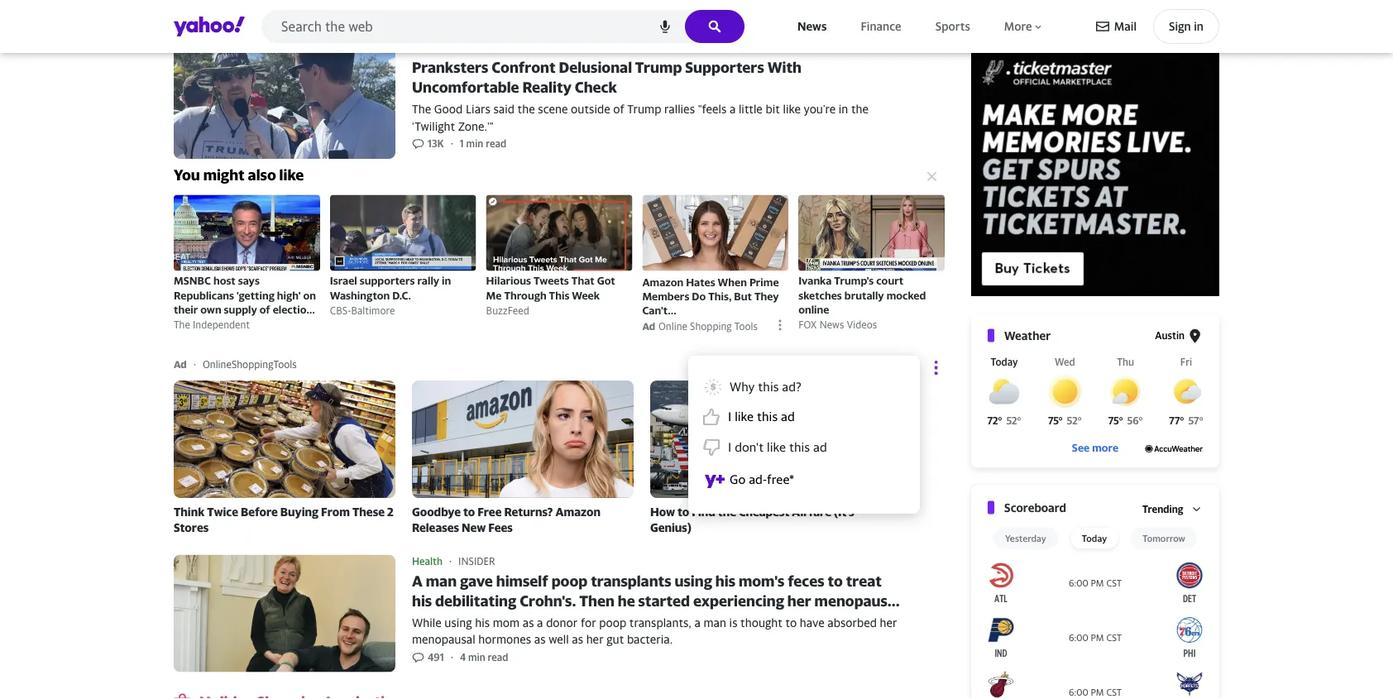 Task type: describe. For each thing, give the bounding box(es) containing it.
news inside ivanka trump's court sketches brutally mocked online fox news videos
[[820, 319, 844, 331]]

free
[[478, 505, 502, 519]]

have
[[800, 616, 825, 630]]

i for i don't like this ad
[[728, 440, 732, 454]]

amazon hates when prime members do this, but they can't...
[[642, 275, 779, 317]]

hilarious tweets that got me through this week buzzfeed
[[486, 274, 615, 316]]

Search query text field
[[261, 10, 745, 43]]

toolbar containing mail
[[1096, 9, 1220, 44]]

msnbc
[[174, 274, 211, 287]]

news · huffpost
[[412, 42, 492, 53]]

· for health · insider
[[449, 555, 452, 567]]

52 for 72 ° 52 °
[[1007, 415, 1017, 427]]

returns?
[[504, 505, 553, 519]]

amazon inside the goodbye to free returns? amazon releases new fees
[[556, 505, 601, 519]]

pm for det
[[1091, 577, 1104, 588]]

man inside the a man gave himself poop transplants using his mom's feces to treat his debilitating crohn's. then he started experiencing her menopause symptoms.
[[426, 572, 457, 590]]

0 vertical spatial ad link
[[642, 320, 655, 332]]

shopping
[[690, 320, 732, 332]]

sports link
[[932, 15, 974, 37]]

3 6:00 from the top
[[1069, 687, 1089, 697]]

trump inside pranksters confront delusional trump supporters with uncomfortable reality check
[[635, 58, 682, 76]]

pranksters confront delusional trump supporters with uncomfortable reality check
[[412, 58, 802, 96]]

57
[[1189, 415, 1199, 427]]

scene
[[538, 102, 568, 116]]

with
[[768, 58, 802, 76]]

finance link
[[857, 15, 905, 37]]

ad inside button
[[781, 409, 795, 423]]

uncomfortable
[[412, 78, 519, 96]]

6 ° from the left
[[1139, 415, 1143, 427]]

you might also like
[[174, 166, 304, 184]]

tomorrow
[[1143, 533, 1186, 544]]

goodbye to free returns? amazon releases new fees link
[[412, 381, 650, 535]]

search image
[[708, 20, 721, 33]]

baltimore
[[351, 305, 395, 316]]

ad inside 'button'
[[813, 440, 827, 454]]

· for 13k · 1 min read
[[451, 138, 453, 150]]

491 comments element
[[428, 651, 444, 664]]

0 vertical spatial his
[[716, 572, 736, 590]]

6:00 pm cst for atl
[[1069, 577, 1122, 588]]

2 ° from the left
[[1017, 415, 1021, 427]]

genius)
[[650, 520, 692, 534]]

to inside the goodbye to free returns? amazon releases new fees
[[463, 505, 475, 519]]

go ad-free*
[[730, 472, 794, 487]]

as left well
[[534, 633, 546, 646]]

56
[[1127, 415, 1139, 427]]

outside
[[571, 102, 610, 116]]

in inside toolbar
[[1194, 19, 1204, 33]]

of inside the good liars said the scene outside of trump rallies "feels a little bit like you're in the 'twilight zone.'"
[[613, 102, 624, 116]]

75 ° 52 °
[[1048, 415, 1082, 427]]

a man gave himself poop transplants using his mom's feces to treat his debilitating crohn's. then he started experiencing her menopause symptoms.
[[412, 572, 896, 629]]

treat
[[846, 572, 882, 590]]

491
[[428, 652, 444, 663]]

like inside button
[[735, 409, 754, 423]]

menopause
[[815, 592, 896, 609]]

this inside 'button'
[[789, 440, 810, 454]]

this inside button
[[757, 409, 778, 423]]

the for the good liars said the scene outside of trump rallies "feels a little bit like you're in the 'twilight zone.'"
[[412, 102, 431, 116]]

from
[[321, 505, 350, 519]]

their
[[174, 303, 198, 316]]

view your locations image
[[1188, 328, 1203, 343]]

austin
[[1155, 330, 1185, 341]]

amazon inside amazon hates when prime members do this, but they can't...
[[642, 275, 684, 288]]

see more link
[[988, 355, 1203, 455]]

i like this ad button
[[697, 401, 899, 433]]

don't
[[735, 440, 764, 454]]

check
[[575, 78, 617, 96]]

0 horizontal spatial today
[[991, 356, 1018, 367]]

to inside the while using his mom as a donor for poop transplants, a man is thought to have absorbed her menopausal hormones as well as her gut bacteria.
[[786, 616, 797, 630]]

fri
[[1181, 356, 1192, 367]]

health · insider
[[412, 555, 495, 567]]

77 ° 57 °
[[1169, 415, 1204, 427]]

why this ad? link
[[690, 372, 903, 401]]

supporters
[[360, 274, 415, 287]]

view ad options image
[[925, 359, 948, 375]]

stories
[[187, 15, 230, 30]]

sign in link
[[1153, 9, 1220, 44]]

as right mom
[[523, 616, 534, 630]]

israel supporters rally in washington d.c. cbs-baltimore
[[330, 274, 451, 316]]

own
[[200, 303, 221, 316]]

the for the independent
[[174, 319, 190, 331]]

liars
[[466, 102, 491, 116]]

find
[[692, 505, 715, 519]]

accuweather image
[[1145, 445, 1203, 453]]

"feels
[[698, 102, 727, 116]]

the independent
[[174, 319, 250, 331]]

washington
[[330, 289, 390, 302]]

6:00 for atl
[[1069, 577, 1089, 588]]

transplants
[[591, 572, 672, 590]]

cbs-
[[330, 305, 351, 316]]

mom's
[[739, 572, 785, 590]]

using inside the while using his mom as a donor for poop transplants, a man is thought to have absorbed her menopausal hormones as well as her gut bacteria.
[[445, 616, 472, 630]]

ad-
[[749, 472, 767, 487]]

for inside the while using his mom as a donor for poop transplants, a man is thought to have absorbed her menopausal hormones as well as her gut bacteria.
[[581, 616, 596, 630]]

republicans
[[174, 289, 234, 302]]

i like this ad
[[728, 409, 795, 423]]

stories for you
[[187, 15, 278, 30]]

scoreboard
[[1004, 500, 1067, 514]]

75 for 75 ° 56 °
[[1109, 415, 1119, 427]]

as right well
[[572, 633, 583, 646]]

0 horizontal spatial his
[[412, 592, 432, 609]]

is
[[729, 616, 738, 630]]

more
[[1004, 19, 1032, 33]]

transplants,
[[629, 616, 692, 630]]

poop inside the a man gave himself poop transplants using his mom's feces to treat his debilitating crohn's. then he started experiencing her menopause symptoms.
[[552, 572, 588, 590]]

sketches
[[799, 289, 842, 302]]

himself
[[496, 572, 548, 590]]

cst for det
[[1107, 577, 1122, 588]]

fees
[[488, 520, 513, 534]]

you're
[[804, 102, 836, 116]]

today inside button
[[1082, 533, 1107, 544]]

host
[[213, 274, 236, 287]]

amazon hates when prime members do this, but they can't... link
[[642, 195, 789, 318]]

new
[[462, 520, 486, 534]]

i for i like this ad
[[728, 409, 732, 423]]

mom
[[493, 616, 520, 630]]

6:00 pm cst for ind
[[1069, 632, 1122, 643]]

started
[[638, 592, 690, 609]]

thought
[[741, 616, 783, 630]]

'twilight
[[412, 119, 455, 133]]

mocked
[[887, 289, 926, 302]]

feces
[[788, 572, 825, 590]]

also
[[248, 166, 276, 184]]

ad for online
[[642, 320, 655, 332]]

israel
[[330, 274, 357, 287]]

1 horizontal spatial a
[[695, 616, 701, 630]]

finance
[[861, 19, 902, 33]]

think twice before buying from these 2 stores
[[174, 505, 394, 534]]

while
[[412, 616, 442, 630]]

do
[[692, 290, 706, 303]]

· for news · huffpost
[[443, 42, 446, 53]]

how to find the cheapest airfare (it's genius)
[[650, 505, 855, 534]]

1
[[460, 138, 464, 150]]

bit
[[766, 102, 780, 116]]

yesterday
[[1005, 533, 1046, 544]]



Task type: locate. For each thing, give the bounding box(es) containing it.
his down debilitating
[[475, 616, 490, 630]]

0 horizontal spatial poop
[[552, 572, 588, 590]]

1 horizontal spatial the
[[412, 102, 431, 116]]

amazon up members
[[642, 275, 684, 288]]

a man gave himself poop transplants using his mom's feces to treat his debilitating crohn's. then he started experiencing her menopause symptoms. link
[[174, 555, 945, 672]]

0 vertical spatial amazon
[[642, 275, 684, 288]]

like down why
[[735, 409, 754, 423]]

toolbar
[[1096, 9, 1220, 44]]

min right 4
[[468, 652, 485, 663]]

2 vertical spatial pm
[[1091, 687, 1104, 697]]

tab list containing yesterday
[[988, 527, 1203, 549]]

2 i from the top
[[728, 440, 732, 454]]

· right health on the left of page
[[449, 555, 452, 567]]

the right you're
[[851, 102, 869, 116]]

the right "said"
[[518, 102, 535, 116]]

read for man
[[488, 652, 508, 663]]

like inside 'button'
[[767, 440, 786, 454]]

i
[[728, 409, 732, 423], [728, 440, 732, 454]]

i left don't
[[728, 440, 732, 454]]

man inside the while using his mom as a donor for poop transplants, a man is thought to have absorbed her menopausal hormones as well as her gut bacteria.
[[704, 616, 726, 630]]

ad?
[[782, 379, 802, 394]]

1 horizontal spatial ad link
[[642, 320, 655, 332]]

0 vertical spatial 6:00
[[1069, 577, 1089, 588]]

2 vertical spatial this
[[789, 440, 810, 454]]

52 for 75 ° 52 °
[[1067, 415, 1078, 427]]

hormones
[[478, 633, 531, 646]]

0 horizontal spatial her
[[586, 633, 604, 646]]

0 vertical spatial today
[[991, 356, 1018, 367]]

1 horizontal spatial 75
[[1109, 415, 1119, 427]]

1 vertical spatial 6:00 pm cst
[[1069, 632, 1122, 643]]

like
[[783, 102, 801, 116], [279, 166, 304, 184], [735, 409, 754, 423], [767, 440, 786, 454]]

3 pm from the top
[[1091, 687, 1104, 697]]

min for man
[[468, 652, 485, 663]]

2 6:00 from the top
[[1069, 632, 1089, 643]]

0 horizontal spatial amazon
[[556, 505, 601, 519]]

2 75 from the left
[[1109, 415, 1119, 427]]

for left you
[[233, 15, 252, 30]]

0 vertical spatial in
[[1194, 19, 1204, 33]]

news down 'online'
[[820, 319, 844, 331]]

0 vertical spatial for
[[233, 15, 252, 30]]

free*
[[767, 472, 794, 487]]

the up 'twilight
[[412, 102, 431, 116]]

2 horizontal spatial his
[[716, 572, 736, 590]]

6:00 for ind
[[1069, 632, 1089, 643]]

1 horizontal spatial using
[[675, 572, 712, 590]]

news up with
[[798, 19, 827, 33]]

1 52 from the left
[[1007, 415, 1017, 427]]

0 horizontal spatial ad link
[[174, 358, 193, 370]]

1 vertical spatial trump
[[627, 102, 661, 116]]

to up new
[[463, 505, 475, 519]]

her
[[787, 592, 811, 609], [880, 616, 897, 630], [586, 633, 604, 646]]

75 for 75 ° 52 °
[[1048, 415, 1059, 427]]

today button
[[1071, 527, 1119, 549]]

1 vertical spatial her
[[880, 616, 897, 630]]

0 vertical spatial man
[[426, 572, 457, 590]]

amazon right returns?
[[556, 505, 601, 519]]

3 ° from the left
[[1059, 415, 1063, 427]]

2 6:00 pm cst from the top
[[1069, 632, 1122, 643]]

1 vertical spatial his
[[412, 592, 432, 609]]

1 horizontal spatial of
[[613, 102, 624, 116]]

7 ° from the left
[[1180, 415, 1185, 427]]

cst
[[1107, 577, 1122, 588], [1107, 632, 1122, 643], [1107, 687, 1122, 697]]

in inside the good liars said the scene outside of trump rallies "feels a little bit like you're in the 'twilight zone.'"
[[839, 102, 848, 116]]

1 vertical spatial news
[[412, 42, 437, 53]]

this
[[758, 379, 779, 394], [757, 409, 778, 423], [789, 440, 810, 454]]

a left donor
[[537, 616, 543, 630]]

d.c.
[[392, 289, 411, 302]]

this left ad?
[[758, 379, 779, 394]]

his down a
[[412, 592, 432, 609]]

1 ° from the left
[[998, 415, 1002, 427]]

2 pm from the top
[[1091, 632, 1104, 643]]

brutally
[[845, 289, 884, 302]]

yesterday button
[[994, 527, 1058, 549]]

read down hormones
[[488, 652, 508, 663]]

ad down lies in the top of the page
[[174, 358, 187, 370]]

ind
[[995, 647, 1007, 659]]

1 vertical spatial min
[[468, 652, 485, 663]]

his up experiencing
[[716, 572, 736, 590]]

the good liars said the scene outside of trump rallies "feels a little bit like you're in the 'twilight zone.'"
[[412, 102, 869, 133]]

0 vertical spatial 6:00 pm cst
[[1069, 577, 1122, 588]]

0 vertical spatial cst
[[1107, 577, 1122, 588]]

1 horizontal spatial man
[[704, 616, 726, 630]]

1 vertical spatial using
[[445, 616, 472, 630]]

stores
[[174, 520, 209, 534]]

0 vertical spatial read
[[486, 138, 506, 150]]

lies
[[174, 317, 190, 330]]

6:00 pm cst
[[1069, 577, 1122, 588], [1069, 632, 1122, 643], [1069, 687, 1122, 697]]

1 vertical spatial in
[[839, 102, 848, 116]]

they
[[755, 290, 779, 303]]

he
[[618, 592, 635, 609]]

· left 4
[[451, 652, 453, 663]]

news up pranksters on the top left
[[412, 42, 437, 53]]

1 cst from the top
[[1107, 577, 1122, 588]]

72
[[987, 415, 998, 427]]

for down then
[[581, 616, 596, 630]]

· left 1
[[451, 138, 453, 150]]

hates
[[686, 275, 715, 288]]

more
[[1092, 441, 1119, 454]]

airfare
[[792, 505, 831, 519]]

i don't like this ad
[[728, 440, 827, 454]]

in right the sign at the right
[[1194, 19, 1204, 33]]

how
[[650, 505, 675, 519]]

0 vertical spatial news
[[798, 19, 827, 33]]

in right you're
[[839, 102, 848, 116]]

the inside the how to find the cheapest airfare (it's genius)
[[718, 505, 736, 519]]

ad down ad?
[[781, 409, 795, 423]]

using up the menopausal
[[445, 616, 472, 630]]

0 vertical spatial the
[[412, 102, 431, 116]]

0 vertical spatial poop
[[552, 572, 588, 590]]

1 horizontal spatial ad
[[642, 320, 655, 332]]

the down their
[[174, 319, 190, 331]]

symptoms.
[[412, 612, 490, 629]]

2 vertical spatial 6:00 pm cst
[[1069, 687, 1122, 697]]

0 vertical spatial this
[[758, 379, 779, 394]]

52 up 'see'
[[1067, 415, 1078, 427]]

0 vertical spatial min
[[466, 138, 483, 150]]

2 vertical spatial news
[[820, 319, 844, 331]]

poop inside the while using his mom as a donor for poop transplants, a man is thought to have absorbed her menopausal hormones as well as her gut bacteria.
[[599, 616, 626, 630]]

to up menopause
[[828, 572, 843, 590]]

0 vertical spatial pm
[[1091, 577, 1104, 588]]

insider
[[458, 555, 495, 567]]

confront
[[492, 58, 556, 76]]

the inside the good liars said the scene outside of trump rallies "feels a little bit like you're in the 'twilight zone.'"
[[412, 102, 431, 116]]

1 horizontal spatial ad
[[813, 440, 827, 454]]

0 vertical spatial ad
[[781, 409, 795, 423]]

of down the 'getting
[[260, 303, 270, 316]]

like right also
[[279, 166, 304, 184]]

rallies
[[664, 102, 695, 116]]

· down the independent
[[193, 357, 196, 370]]

ad down i like this ad button
[[813, 440, 827, 454]]

i inside button
[[728, 409, 732, 423]]

the right find
[[718, 505, 736, 519]]

4 ° from the left
[[1078, 415, 1082, 427]]

thu
[[1117, 356, 1134, 367]]

52 right the 72
[[1007, 415, 1017, 427]]

ad down can't...
[[642, 320, 655, 332]]

0 horizontal spatial the
[[518, 102, 535, 116]]

hilarious
[[486, 274, 531, 287]]

2 horizontal spatial her
[[880, 616, 897, 630]]

releases
[[412, 520, 459, 534]]

read
[[486, 138, 506, 150], [488, 652, 508, 663]]

to up genius)
[[678, 505, 689, 519]]

pm for phi
[[1091, 632, 1104, 643]]

0 horizontal spatial ad
[[781, 409, 795, 423]]

using up started
[[675, 572, 712, 590]]

trump left rallies
[[627, 102, 661, 116]]

today down weather
[[991, 356, 1018, 367]]

1 pm from the top
[[1091, 577, 1104, 588]]

tab list
[[988, 527, 1203, 549]]

zone.'"
[[458, 119, 494, 133]]

i inside 'button'
[[728, 440, 732, 454]]

tomorrow button
[[1131, 527, 1197, 549]]

72 ° 52 °
[[987, 415, 1021, 427]]

2 cst from the top
[[1107, 632, 1122, 643]]

ad link down can't...
[[642, 320, 655, 332]]

75
[[1048, 415, 1059, 427], [1109, 415, 1119, 427]]

good
[[434, 102, 463, 116]]

sign
[[1169, 19, 1191, 33]]

twice
[[207, 505, 238, 519]]

this down i like this ad button
[[789, 440, 810, 454]]

1 vertical spatial 6:00
[[1069, 632, 1089, 643]]

ad link down lies in the top of the page
[[174, 358, 193, 370]]

i down why
[[728, 409, 732, 423]]

ivanka trump's court sketches brutally mocked online fox news videos
[[799, 274, 926, 331]]

on
[[303, 289, 316, 302]]

cst for phi
[[1107, 632, 1122, 643]]

1 horizontal spatial in
[[839, 102, 848, 116]]

None search field
[[261, 10, 745, 48]]

think twice before buying from these 2 stores link
[[174, 381, 412, 535]]

0 horizontal spatial for
[[233, 15, 252, 30]]

1 horizontal spatial today
[[1082, 533, 1107, 544]]

for
[[233, 15, 252, 30], [581, 616, 596, 630]]

1 vertical spatial the
[[174, 319, 190, 331]]

1 vertical spatial this
[[757, 409, 778, 423]]

0 horizontal spatial man
[[426, 572, 457, 590]]

buzzfeed
[[486, 305, 529, 316]]

5 ° from the left
[[1119, 415, 1123, 427]]

0 vertical spatial i
[[728, 409, 732, 423]]

to
[[463, 505, 475, 519], [678, 505, 689, 519], [828, 572, 843, 590], [786, 616, 797, 630]]

0 vertical spatial ad
[[642, 320, 655, 332]]

0 vertical spatial of
[[613, 102, 624, 116]]

0 vertical spatial using
[[675, 572, 712, 590]]

of inside msnbc host says republicans 'getting high' on their own supply of election lies
[[260, 303, 270, 316]]

0 vertical spatial her
[[787, 592, 811, 609]]

reality
[[522, 78, 572, 96]]

of
[[613, 102, 624, 116], [260, 303, 270, 316]]

2 horizontal spatial a
[[730, 102, 736, 116]]

1 horizontal spatial poop
[[599, 616, 626, 630]]

1 vertical spatial amazon
[[556, 505, 601, 519]]

3 6:00 pm cst from the top
[[1069, 687, 1122, 697]]

man left is
[[704, 616, 726, 630]]

read down zone.'"
[[486, 138, 506, 150]]

13k comments element
[[428, 138, 444, 150]]

0 horizontal spatial a
[[537, 616, 543, 630]]

0 horizontal spatial using
[[445, 616, 472, 630]]

0 vertical spatial trump
[[635, 58, 682, 76]]

poop
[[552, 572, 588, 590], [599, 616, 626, 630]]

1 horizontal spatial amazon
[[642, 275, 684, 288]]

poop up crohn's.
[[552, 572, 588, 590]]

gut
[[607, 633, 624, 646]]

of right 'outside'
[[613, 102, 624, 116]]

2 vertical spatial his
[[475, 616, 490, 630]]

his inside the while using his mom as a donor for poop transplants, a man is thought to have absorbed her menopausal hormones as well as her gut bacteria.
[[475, 616, 490, 630]]

3 cst from the top
[[1107, 687, 1122, 697]]

0 horizontal spatial 75
[[1048, 415, 1059, 427]]

8 ° from the left
[[1199, 415, 1204, 427]]

75 right '72 ° 52 °' on the right bottom
[[1048, 415, 1059, 427]]

2 vertical spatial her
[[586, 633, 604, 646]]

ad for ·
[[174, 358, 187, 370]]

got
[[597, 274, 615, 287]]

to inside the how to find the cheapest airfare (it's genius)
[[678, 505, 689, 519]]

using
[[675, 572, 712, 590], [445, 616, 472, 630]]

2 vertical spatial in
[[442, 274, 451, 287]]

1 horizontal spatial 52
[[1067, 415, 1078, 427]]

1 i from the top
[[728, 409, 732, 423]]

news for news
[[798, 19, 827, 33]]

13k · 1 min read
[[428, 138, 506, 150]]

0 horizontal spatial of
[[260, 303, 270, 316]]

1 horizontal spatial for
[[581, 616, 596, 630]]

1 vertical spatial man
[[704, 616, 726, 630]]

today
[[991, 356, 1018, 367], [1082, 533, 1107, 544]]

'getting
[[237, 289, 275, 302]]

0 horizontal spatial 52
[[1007, 415, 1017, 427]]

poop up "gut" at bottom left
[[599, 616, 626, 630]]

her inside the a man gave himself poop transplants using his mom's feces to treat his debilitating crohn's. then he started experiencing her menopause symptoms.
[[787, 592, 811, 609]]

2 vertical spatial 6:00
[[1069, 687, 1089, 697]]

toggle to show ad feedback options image
[[772, 314, 789, 336]]

1 75 from the left
[[1048, 415, 1059, 427]]

min right 1
[[466, 138, 483, 150]]

0 horizontal spatial in
[[442, 274, 451, 287]]

1 vertical spatial poop
[[599, 616, 626, 630]]

to left have
[[786, 616, 797, 630]]

1 vertical spatial ad
[[813, 440, 827, 454]]

1 vertical spatial i
[[728, 440, 732, 454]]

week
[[572, 289, 600, 302]]

goodbye
[[412, 505, 461, 519]]

13k
[[428, 138, 444, 150]]

man down health · insider
[[426, 572, 457, 590]]

1 horizontal spatial the
[[718, 505, 736, 519]]

that
[[572, 274, 595, 287]]

her right absorbed
[[880, 616, 897, 630]]

1 horizontal spatial her
[[787, 592, 811, 609]]

read for confront
[[486, 138, 506, 150]]

· up pranksters on the top left
[[443, 42, 446, 53]]

huffpost
[[453, 42, 492, 53]]

a inside the good liars said the scene outside of trump rallies "feels a little bit like you're in the 'twilight zone.'"
[[730, 102, 736, 116]]

close image
[[923, 168, 940, 184]]

sports
[[936, 19, 970, 33]]

1 vertical spatial ad link
[[174, 358, 193, 370]]

2 vertical spatial cst
[[1107, 687, 1122, 697]]

advertisement region
[[971, 0, 1220, 296]]

1 vertical spatial for
[[581, 616, 596, 630]]

2 horizontal spatial the
[[851, 102, 869, 116]]

supply
[[224, 303, 257, 316]]

to inside the a man gave himself poop transplants using his mom's feces to treat his debilitating crohn's. then he started experiencing her menopause symptoms.
[[828, 572, 843, 590]]

this down why this ad?
[[757, 409, 778, 423]]

2 horizontal spatial in
[[1194, 19, 1204, 33]]

0 horizontal spatial ad
[[174, 358, 187, 370]]

ad inside ad · onlineshoppingtools
[[174, 358, 187, 370]]

1 6:00 from the top
[[1069, 577, 1089, 588]]

me
[[486, 289, 502, 302]]

1 vertical spatial of
[[260, 303, 270, 316]]

members
[[642, 290, 690, 303]]

see more
[[1072, 441, 1119, 454]]

1 horizontal spatial his
[[475, 616, 490, 630]]

· for 491 · 4 min read
[[451, 652, 453, 663]]

· for ad · onlineshoppingtools
[[193, 357, 196, 370]]

news link
[[794, 15, 830, 37]]

like inside the good liars said the scene outside of trump rallies "feels a little bit like you're in the 'twilight zone.'"
[[783, 102, 801, 116]]

trump up rallies
[[635, 58, 682, 76]]

1 6:00 pm cst from the top
[[1069, 577, 1122, 588]]

pranksters
[[412, 58, 489, 76]]

using inside the a man gave himself poop transplants using his mom's feces to treat his debilitating crohn's. then he started experiencing her menopause symptoms.
[[675, 572, 712, 590]]

0 horizontal spatial the
[[174, 319, 190, 331]]

a left is
[[695, 616, 701, 630]]

1 vertical spatial cst
[[1107, 632, 1122, 643]]

1 vertical spatial ad
[[174, 358, 187, 370]]

her left "gut" at bottom left
[[586, 633, 604, 646]]

1 vertical spatial read
[[488, 652, 508, 663]]

a left little
[[730, 102, 736, 116]]

1 vertical spatial today
[[1082, 533, 1107, 544]]

msnbc host says republicans 'getting high' on their own supply of election lies
[[174, 274, 316, 330]]

news for news · huffpost
[[412, 42, 437, 53]]

the
[[412, 102, 431, 116], [174, 319, 190, 331]]

high'
[[277, 289, 301, 302]]

2 52 from the left
[[1067, 415, 1078, 427]]

donor
[[546, 616, 578, 630]]

like right bit
[[783, 102, 801, 116]]

min
[[466, 138, 483, 150], [468, 652, 485, 663]]

4
[[460, 652, 466, 663]]

1 vertical spatial pm
[[1091, 632, 1104, 643]]

like right don't
[[767, 440, 786, 454]]

wed
[[1055, 356, 1075, 367]]

75 left 56
[[1109, 415, 1119, 427]]

her down feces
[[787, 592, 811, 609]]

debilitating
[[435, 592, 517, 609]]

today right yesterday button
[[1082, 533, 1107, 544]]

trump inside the good liars said the scene outside of trump rallies "feels a little bit like you're in the 'twilight zone.'"
[[627, 102, 661, 116]]

min for confront
[[466, 138, 483, 150]]

in right rally
[[442, 274, 451, 287]]

in inside israel supporters rally in washington d.c. cbs-baltimore
[[442, 274, 451, 287]]

52
[[1007, 415, 1017, 427], [1067, 415, 1078, 427]]



Task type: vqa. For each thing, say whether or not it's contained in the screenshot.
Laine on the left of the page
no



